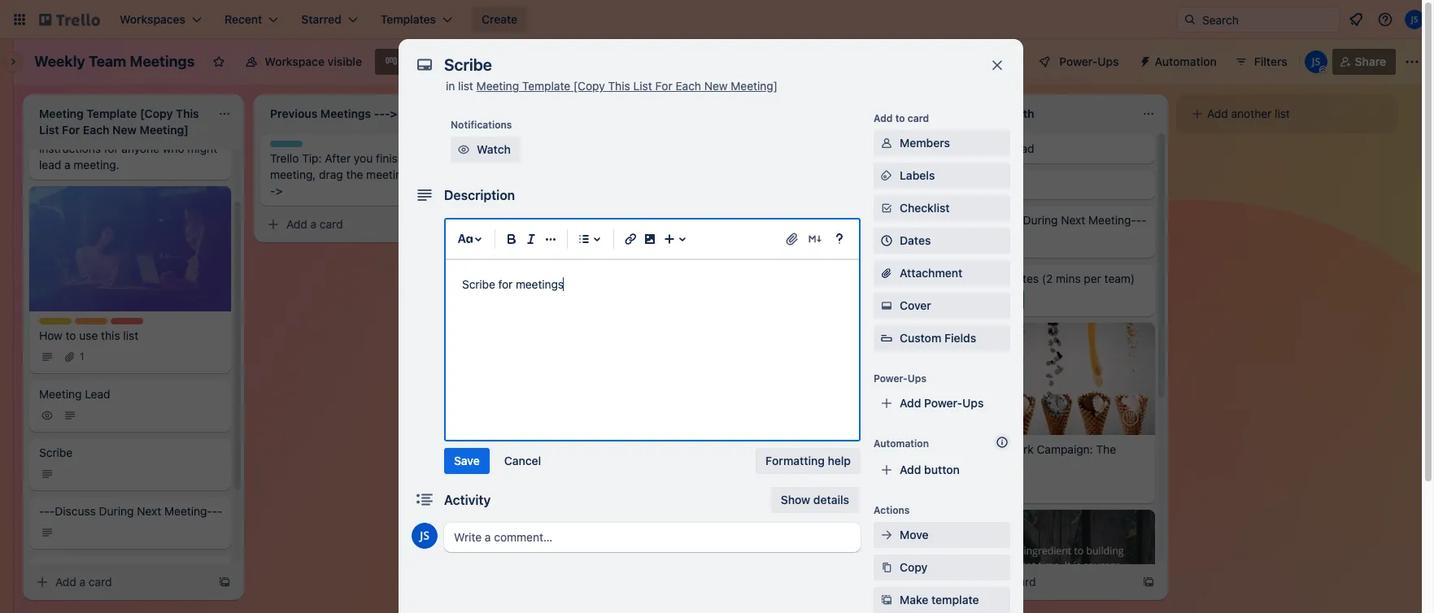 Task type: vqa. For each thing, say whether or not it's contained in the screenshot.
Your Boards With 6 Items ELEMENT
no



Task type: locate. For each thing, give the bounding box(es) containing it.
2 horizontal spatial meeting lead
[[963, 142, 1035, 155]]

1 horizontal spatial tip:
[[302, 151, 322, 165]]

1 horizontal spatial create
[[482, 12, 518, 26]]

image image
[[640, 229, 660, 249]]

ups up remote
[[963, 396, 984, 410]]

web summit conference update link
[[723, 359, 931, 388]]

0 vertical spatial trello
[[39, 93, 68, 107]]

meeting-
[[627, 213, 675, 227], [858, 213, 906, 227], [1089, 213, 1137, 227], [164, 504, 212, 518]]

updates
[[533, 272, 577, 286], [764, 272, 808, 286], [995, 272, 1039, 286], [70, 563, 115, 577]]

share button
[[1333, 49, 1396, 75]]

trello up list"
[[39, 93, 68, 107]]

workspace visible button
[[235, 49, 372, 75]]

1 horizontal spatial lead
[[547, 142, 573, 155]]

0 horizontal spatial create from template… image
[[218, 576, 231, 589]]

use right "how
[[187, 93, 205, 107]]

card
[[85, 109, 108, 123], [908, 112, 929, 125], [320, 217, 343, 231], [782, 517, 805, 531], [89, 575, 112, 589], [1013, 575, 1036, 589]]

save button
[[444, 448, 490, 474]]

tip: up list"
[[71, 93, 91, 107]]

automation down search 'image'
[[1155, 55, 1217, 68]]

copy link
[[874, 555, 1011, 581]]

1 horizontal spatial meeting lead link
[[492, 134, 693, 164]]

lead for 'january 30th' text box scribe link
[[547, 142, 573, 155]]

topic
[[501, 541, 530, 555]]

meeting lead link down 1
[[29, 380, 231, 432]]

2 vertical spatial power-
[[925, 396, 963, 410]]

watch
[[477, 142, 511, 156]]

2 horizontal spatial scribe link
[[954, 170, 1156, 199]]

power-ups up january 16th text box
[[1060, 55, 1119, 68]]

attach and insert link image
[[784, 231, 801, 247]]

add a card for add a card link related to january 16th text box
[[980, 575, 1036, 589]]

for left your
[[96, 125, 110, 139]]

1 horizontal spatial this
[[101, 328, 120, 342]]

6/6 down attachment 'button'
[[1004, 294, 1020, 306]]

0 horizontal spatial meeting lead
[[39, 387, 110, 401]]

jacob simon (jacobsimon16) image
[[1305, 50, 1328, 73], [412, 523, 438, 549]]

1 vertical spatial jacob simon (jacobsimon16) image
[[412, 523, 438, 549]]

ups left automation button
[[1098, 55, 1119, 68]]

list"
[[61, 109, 82, 123]]

editor toolbar toolbar
[[452, 226, 853, 252]]

1 6/6 from the left
[[542, 294, 557, 306]]

1 horizontal spatial ups
[[963, 396, 984, 410]]

automation up add button
[[874, 438, 929, 450]]

meeting lead down 1
[[39, 387, 110, 401]]

sm image inside checklist link
[[879, 200, 895, 216]]

---discuss during next meeting--- link for 'january 30th' text box
[[492, 206, 693, 258]]

1 horizontal spatial power-
[[925, 396, 963, 410]]

jacob simon (jacobsimon16) image
[[1405, 10, 1425, 29]]

2 horizontal spatial power-
[[1060, 55, 1098, 68]]

Board name text field
[[26, 49, 203, 75]]

show details
[[781, 493, 850, 507]]

meeting lead down 'january 30th' text box
[[501, 142, 573, 155]]

card inside trello tip: create a "how to use this list" card to provide meeting guidelines for your team & instructions for anyone who might lead a meeting.
[[85, 109, 108, 123]]

making
[[586, 541, 624, 555]]

scribe inside the main content area, start typing to enter text. text field
[[462, 277, 495, 291]]

this left list"
[[39, 109, 58, 123]]

1 vertical spatial tip:
[[302, 151, 322, 165]]

2 horizontal spatial create from template… image
[[1143, 576, 1156, 589]]

create button
[[472, 7, 527, 33]]

0 vertical spatial power-ups
[[1060, 55, 1119, 68]]

[copy
[[574, 79, 605, 93]]

trello inside trello tip: create a "how to use this list" card to provide meeting guidelines for your team & instructions for anyone who might lead a meeting.
[[39, 93, 68, 107]]

meeting lead link
[[492, 134, 693, 164], [954, 134, 1156, 164], [29, 380, 231, 432]]

0 horizontal spatial meeting
[[167, 109, 210, 123]]

0 vertical spatial for
[[96, 125, 110, 139]]

Write a comment text field
[[444, 523, 861, 553]]

this
[[39, 109, 58, 123], [101, 328, 120, 342]]

weekly
[[34, 53, 85, 70]]

actions
[[874, 505, 910, 517]]

create inside trello tip: create a "how to use this list" card to provide meeting guidelines for your team & instructions for anyone who might lead a meeting.
[[94, 93, 129, 107]]

sm image inside make template link
[[879, 592, 895, 609]]

meeting lead link down january 16th text box
[[954, 134, 1156, 164]]

scribe link
[[492, 170, 693, 199], [954, 170, 1156, 199], [29, 438, 231, 490]]

1 vertical spatial automation
[[874, 438, 929, 450]]

to
[[173, 93, 183, 107], [111, 109, 122, 123], [896, 112, 905, 125], [66, 328, 76, 342]]

cover
[[900, 299, 932, 312]]

6/6
[[542, 294, 557, 306], [1004, 294, 1020, 306]]

---discuss during next meeting---
[[501, 213, 685, 227], [732, 213, 916, 227], [963, 213, 1147, 227], [39, 504, 223, 518]]

add power-ups link
[[874, 391, 1011, 417]]

add
[[1208, 107, 1229, 120], [874, 112, 893, 125], [286, 217, 307, 231], [900, 396, 922, 410], [900, 463, 922, 477], [749, 517, 770, 531], [55, 575, 76, 589], [980, 575, 1001, 589]]

automation button
[[1132, 49, 1227, 75]]

another
[[1232, 107, 1272, 120]]

for inside the main content area, start typing to enter text. text field
[[498, 277, 513, 291]]

Main content area, start typing to enter text. text field
[[462, 275, 843, 295]]

your
[[113, 125, 136, 139]]

0 horizontal spatial trello
[[39, 93, 68, 107]]

add power-ups
[[900, 396, 984, 410]]

2 vertical spatial for
[[498, 277, 513, 291]]

add to card
[[874, 112, 929, 125]]

meeting
[[167, 109, 210, 123], [366, 168, 409, 181]]

0 vertical spatial tip:
[[71, 93, 91, 107]]

lead down january 16th text box
[[1009, 142, 1035, 155]]

meeting down notifications
[[501, 142, 544, 155]]

meeting lead down january 16th text box
[[963, 142, 1035, 155]]

ups inside button
[[1098, 55, 1119, 68]]

power-ups button
[[1027, 49, 1129, 75]]

tip: inside trello tip: create a "how to use this list" card to provide meeting guidelines for your team & instructions for anyone who might lead a meeting.
[[71, 93, 91, 107]]

tip: inside trello tip: after you finish a meeting, drag the meeting list here. ->
[[302, 151, 322, 165]]

custom
[[900, 331, 942, 345]]

0 vertical spatial create
[[482, 12, 518, 26]]

(2
[[580, 272, 591, 286], [811, 272, 822, 286], [1042, 272, 1053, 286], [118, 563, 129, 577]]

- inside topic clusters - making our content more... clustery
[[577, 541, 583, 555]]

create from template… image for web summit conference update
[[911, 518, 924, 531]]

0 horizontal spatial power-
[[874, 373, 908, 385]]

1 horizontal spatial meeting lead
[[501, 142, 573, 155]]

add a card link for january 23rd text box
[[723, 513, 905, 535]]

cancel
[[504, 454, 541, 468]]

content
[[501, 557, 542, 571]]

sm image inside watch button
[[456, 142, 472, 158]]

lists image
[[575, 229, 594, 249]]

1 vertical spatial meeting
[[366, 168, 409, 181]]

how
[[39, 328, 62, 342]]

italic ⌘i image
[[522, 229, 541, 249]]

board link
[[375, 49, 444, 75]]

list right how
[[123, 328, 138, 342]]

trello up meeting,
[[270, 151, 299, 165]]

during
[[561, 213, 596, 227], [792, 213, 827, 227], [1023, 213, 1058, 227], [99, 504, 134, 518]]

list left "here."
[[412, 168, 427, 181]]

0 vertical spatial team updates (2 mins per team) link
[[723, 264, 931, 317]]

1 vertical spatial power-
[[874, 373, 908, 385]]

0 vertical spatial this
[[39, 109, 58, 123]]

2 horizontal spatial lead
[[1009, 142, 1035, 155]]

for down your
[[104, 142, 119, 155]]

guidelines
[[39, 125, 93, 139]]

1 horizontal spatial scribe link
[[492, 170, 693, 199]]

add a card link for previous meetings ---> text box
[[260, 213, 443, 236]]

0 vertical spatial use
[[187, 93, 205, 107]]

scribe for meetings
[[462, 277, 564, 291]]

- inside trello tip: after you finish a meeting, drag the meeting list here. ->
[[270, 184, 275, 198]]

2 horizontal spatial ups
[[1098, 55, 1119, 68]]

add a card link for meeting template [copy this list for each new meeting] text field
[[29, 571, 212, 594]]

view markdown image
[[807, 231, 824, 247]]

tip: up meeting,
[[302, 151, 322, 165]]

use up 1
[[79, 328, 98, 342]]

list inside add another list link
[[1275, 107, 1290, 120]]

for
[[655, 79, 673, 93]]

sm image
[[1190, 106, 1206, 122], [879, 135, 895, 151], [879, 168, 895, 184], [265, 216, 282, 233], [879, 298, 895, 314], [62, 349, 78, 365], [879, 527, 895, 544], [879, 560, 895, 576], [34, 575, 50, 591], [879, 592, 895, 609]]

1 horizontal spatial trello
[[270, 151, 299, 165]]

2 horizontal spatial meeting lead link
[[954, 134, 1156, 164]]

1 horizontal spatial 6/6
[[1004, 294, 1020, 306]]

trello tip: after you finish a meeting, drag the meeting list here. -> link
[[260, 134, 469, 206]]

0 horizontal spatial 6/6
[[542, 294, 557, 306]]

meeting lead for 'january 30th' text box
[[501, 142, 573, 155]]

template
[[522, 79, 571, 93]]

finish
[[376, 151, 404, 165]]

0 vertical spatial power-
[[1060, 55, 1098, 68]]

meeting up labels link on the top of page
[[963, 142, 1006, 155]]

power- up january 16th text box
[[1060, 55, 1098, 68]]

0 horizontal spatial tip:
[[71, 93, 91, 107]]

scribe
[[501, 177, 535, 191], [963, 177, 997, 191], [462, 277, 495, 291], [39, 446, 73, 459]]

list right the in
[[458, 79, 473, 93]]

1 horizontal spatial team updates (2 mins per team) link
[[723, 264, 931, 317]]

team
[[89, 53, 126, 70], [501, 272, 530, 286], [732, 272, 761, 286], [963, 272, 992, 286], [732, 461, 761, 474], [39, 563, 67, 577]]

meeting lead link down 'january 30th' text box
[[492, 134, 693, 164]]

None text field
[[436, 50, 973, 80]]

-
[[270, 184, 275, 198], [501, 213, 507, 227], [507, 213, 512, 227], [512, 213, 517, 227], [675, 213, 680, 227], [680, 213, 685, 227], [732, 213, 738, 227], [738, 213, 743, 227], [743, 213, 748, 227], [906, 213, 911, 227], [911, 213, 916, 227], [963, 213, 969, 227], [969, 213, 974, 227], [974, 213, 979, 227], [1137, 213, 1142, 227], [1142, 213, 1147, 227], [39, 504, 44, 518], [44, 504, 50, 518], [50, 504, 55, 518], [212, 504, 218, 518], [218, 504, 223, 518], [577, 541, 583, 555]]

0 vertical spatial ups
[[1098, 55, 1119, 68]]

tip:
[[71, 93, 91, 107], [302, 151, 322, 165]]

workspace
[[265, 55, 325, 68]]

1 horizontal spatial meeting
[[366, 168, 409, 181]]

for left meetings
[[498, 277, 513, 291]]

1 horizontal spatial power-ups
[[1060, 55, 1119, 68]]

use
[[187, 93, 205, 107], [79, 328, 98, 342]]

0 horizontal spatial this
[[39, 109, 58, 123]]

to right "how
[[173, 93, 183, 107]]

2 6/6 from the left
[[1004, 294, 1020, 306]]

trello for trello tip: create a "how to use this list" card to provide meeting guidelines for your team & instructions for anyone who might lead a meeting.
[[39, 93, 68, 107]]

0 horizontal spatial lead
[[85, 387, 110, 401]]

0 horizontal spatial jacob simon (jacobsimon16) image
[[412, 523, 438, 549]]

card for january 23rd text box
[[782, 517, 805, 531]]

remote
[[963, 443, 1004, 457]]

details
[[814, 493, 850, 507]]

power-ups
[[1060, 55, 1119, 68], [874, 373, 927, 385]]

meeting]
[[731, 79, 778, 93]]

each
[[676, 79, 701, 93]]

automation
[[1155, 55, 1217, 68], [874, 438, 929, 450]]

1 vertical spatial create
[[94, 93, 129, 107]]

add a card for add a card link for meeting template [copy this list for each new meeting] text field
[[55, 575, 112, 589]]

0 vertical spatial jacob simon (jacobsimon16) image
[[1305, 50, 1328, 73]]

0 horizontal spatial ups
[[908, 373, 927, 385]]

meeting down finish
[[366, 168, 409, 181]]

---discuss during next meeting--- link for january 23rd text box
[[723, 206, 931, 258]]

after
[[325, 151, 351, 165]]

you
[[354, 151, 373, 165]]

list
[[458, 79, 473, 93], [1275, 107, 1290, 120], [412, 168, 427, 181], [123, 328, 138, 342]]

search image
[[1184, 13, 1197, 26]]

trello inside trello tip: after you finish a meeting, drag the meeting list here. ->
[[270, 151, 299, 165]]

card for previous meetings ---> text box
[[320, 217, 343, 231]]

move link
[[874, 522, 1011, 548]]

list right another
[[1275, 107, 1290, 120]]

ups right update
[[908, 373, 927, 385]]

this right how
[[101, 328, 120, 342]]

1 horizontal spatial use
[[187, 93, 205, 107]]

meeting lead
[[501, 142, 573, 155], [963, 142, 1035, 155], [39, 387, 110, 401]]

1 horizontal spatial automation
[[1155, 55, 1217, 68]]

0 horizontal spatial team updates (2 mins per team) link
[[29, 555, 231, 607]]

Previous Meetings ---> text field
[[260, 101, 439, 127]]

1 horizontal spatial create from template… image
[[911, 518, 924, 531]]

power- down the custom fields button
[[925, 396, 963, 410]]

0 horizontal spatial use
[[79, 328, 98, 342]]

meeting up &
[[167, 109, 210, 123]]

next
[[599, 213, 624, 227], [830, 213, 855, 227], [1061, 213, 1086, 227], [137, 504, 161, 518]]

add another list link
[[1183, 101, 1392, 127]]

power-ups down custom
[[874, 373, 927, 385]]

0 horizontal spatial create
[[94, 93, 129, 107]]

sm image inside cover link
[[879, 298, 895, 314]]

this inside trello tip: create a "how to use this list" card to provide meeting guidelines for your team & instructions for anyone who might lead a meeting.
[[39, 109, 58, 123]]

power- down custom
[[874, 373, 908, 385]]

lead down how to use this list
[[85, 387, 110, 401]]

scribe link for 'january 30th' text box
[[492, 170, 693, 199]]

1 horizontal spatial jacob simon (jacobsimon16) image
[[1305, 50, 1328, 73]]

meeting
[[477, 79, 519, 93], [501, 142, 544, 155], [963, 142, 1006, 155], [39, 387, 82, 401]]

add inside button
[[900, 463, 922, 477]]

meeting inside trello tip: after you finish a meeting, drag the meeting list here. ->
[[366, 168, 409, 181]]

1 vertical spatial power-ups
[[874, 373, 927, 385]]

campaign:
[[1037, 443, 1093, 457]]

0 vertical spatial automation
[[1155, 55, 1217, 68]]

1 vertical spatial trello
[[270, 151, 299, 165]]

create from template… image
[[911, 518, 924, 531], [218, 576, 231, 589], [1143, 576, 1156, 589]]

show menu image
[[1405, 54, 1421, 70]]

team updates (2 mins per team) link
[[723, 264, 931, 317], [29, 555, 231, 607]]

lead down 'january 30th' text box
[[547, 142, 573, 155]]

scribe link for january 16th text box
[[954, 170, 1156, 199]]

mins
[[594, 272, 619, 286], [825, 272, 850, 286], [1056, 272, 1081, 286], [132, 563, 157, 577]]

activity
[[444, 493, 491, 508]]

bravo
[[764, 461, 793, 474]]

web summit conference update
[[732, 366, 905, 380]]

6/6 down meetings
[[542, 294, 557, 306]]

1 vertical spatial ups
[[908, 373, 927, 385]]

sm image
[[456, 142, 472, 158], [879, 200, 895, 216], [501, 234, 518, 250], [501, 292, 518, 308], [524, 292, 540, 308], [963, 292, 980, 308], [986, 292, 1003, 308], [39, 349, 55, 365], [39, 407, 55, 424], [62, 407, 78, 424], [732, 422, 749, 439], [39, 466, 55, 482], [727, 516, 744, 532], [39, 524, 55, 541], [959, 575, 975, 591]]

0 vertical spatial meeting
[[167, 109, 210, 123]]

to up members
[[896, 112, 905, 125]]

dates button
[[874, 228, 1011, 254]]

attachment button
[[874, 260, 1011, 286]]



Task type: describe. For each thing, give the bounding box(es) containing it.
remote work campaign: the scoop link
[[954, 323, 1156, 504]]

automation inside button
[[1155, 55, 1217, 68]]

👏
[[796, 461, 811, 474]]

1 vertical spatial this
[[101, 328, 120, 342]]

copy
[[900, 561, 928, 575]]

meeting inside trello tip: create a "how to use this list" card to provide meeting guidelines for your team & instructions for anyone who might lead a meeting.
[[167, 109, 210, 123]]

to right how
[[66, 328, 76, 342]]

sm image inside the move 'link'
[[879, 527, 895, 544]]

show details link
[[771, 487, 859, 513]]

filters
[[1255, 55, 1288, 68]]

meeting lead link for january 16th text box
[[954, 134, 1156, 164]]

weekly team meetings
[[34, 53, 195, 70]]

the
[[1096, 443, 1117, 457]]

0 horizontal spatial automation
[[874, 438, 929, 450]]

how to use this list
[[39, 328, 138, 342]]

create from template… image for team updates (2 mins per team)
[[218, 576, 231, 589]]

in
[[446, 79, 455, 93]]

6/6 for ---discuss during next meeting--- link for january 16th text box
[[1004, 294, 1020, 306]]

0 horizontal spatial meeting lead link
[[29, 380, 231, 432]]

meeting down 1
[[39, 387, 82, 401]]

move
[[900, 528, 929, 542]]

star or unstar board image
[[213, 55, 226, 68]]

summit
[[759, 366, 799, 380]]

formatting
[[766, 454, 825, 468]]

1 vertical spatial use
[[79, 328, 98, 342]]

meetings
[[516, 277, 564, 291]]

text styles image
[[456, 229, 475, 249]]

share
[[1355, 55, 1387, 68]]

labels
[[900, 168, 935, 182]]

clustery
[[584, 557, 626, 571]]

trello tip: create a "how to use this list" card to provide meeting guidelines for your team & instructions for anyone who might lead a meeting.
[[39, 93, 217, 172]]

formatting help link
[[756, 448, 861, 474]]

open information menu image
[[1378, 11, 1394, 28]]

members
[[900, 136, 950, 150]]

the
[[346, 168, 363, 181]]

lead
[[39, 158, 61, 172]]

primary element
[[0, 0, 1435, 39]]

bold ⌘b image
[[502, 229, 522, 249]]

January 23rd text field
[[723, 101, 902, 127]]

create inside create button
[[482, 12, 518, 26]]

who
[[163, 142, 184, 155]]

1 vertical spatial for
[[104, 142, 119, 155]]

meeting,
[[270, 168, 316, 181]]

"how
[[141, 93, 170, 107]]

topic clusters - making our content more... clustery
[[501, 541, 644, 571]]

add button button
[[874, 457, 1011, 483]]

make template link
[[874, 588, 1011, 614]]

trello for trello tip: after you finish a meeting, drag the meeting list here. ->
[[270, 151, 299, 165]]

to up your
[[111, 109, 122, 123]]

0 notifications image
[[1347, 10, 1366, 29]]

provide
[[125, 109, 164, 123]]

team
[[140, 125, 166, 139]]

January 30th text field
[[492, 101, 671, 127]]

power-ups inside button
[[1060, 55, 1119, 68]]

link image
[[621, 229, 640, 249]]

sm image inside members link
[[879, 135, 895, 151]]

attachment
[[900, 266, 963, 280]]

Search field
[[1197, 7, 1339, 32]]

add a card for january 23rd text box add a card link
[[749, 517, 805, 531]]

add another list
[[1208, 107, 1290, 120]]

topic clusters - making our content more... clustery link
[[492, 398, 693, 602]]

fields
[[945, 331, 977, 345]]

use inside trello tip: create a "how to use this list" card to provide meeting guidelines for your team & instructions for anyone who might lead a meeting.
[[187, 93, 205, 107]]

team inside team bravo 👏 link
[[732, 461, 761, 474]]

this
[[608, 79, 630, 93]]

web
[[732, 366, 756, 380]]

description
[[444, 188, 515, 203]]

trello tip: after you finish a meeting, drag the meeting list here. ->
[[270, 151, 457, 198]]

our
[[627, 541, 644, 555]]

customize views image
[[453, 54, 469, 70]]

more formatting image
[[541, 229, 561, 249]]

template
[[932, 593, 979, 607]]

clusters
[[533, 541, 574, 555]]

dates
[[900, 234, 931, 247]]

team inside weekly team meetings text box
[[89, 53, 126, 70]]

2 vertical spatial ups
[[963, 396, 984, 410]]

trello tip: create a "how to use this list" card to provide meeting guidelines for your team & instructions for anyone who might lead a meeting. link
[[29, 76, 231, 180]]

save
[[454, 454, 480, 468]]

help
[[828, 454, 851, 468]]

card for meeting template [copy this list for each new meeting] text field
[[89, 575, 112, 589]]

open help dialog image
[[830, 229, 850, 249]]

in list meeting template [copy this list for each new meeting]
[[446, 79, 778, 93]]

a inside trello tip: after you finish a meeting, drag the meeting list here. ->
[[407, 151, 414, 165]]

create from template… image
[[449, 218, 462, 231]]

January 16th text field
[[954, 101, 1133, 127]]

cancel button
[[495, 448, 551, 474]]

meeting.
[[74, 158, 119, 172]]

add a card link for january 16th text box
[[954, 571, 1136, 594]]

sm image inside ---discuss during next meeting--- link
[[501, 234, 518, 250]]

anyone
[[122, 142, 159, 155]]

add a card for previous meetings ---> text box add a card link
[[286, 217, 343, 231]]

tip: for after
[[302, 151, 322, 165]]

meeting lead for january 16th text box
[[963, 142, 1035, 155]]

tip: for create
[[71, 93, 91, 107]]

meeting template [copy this list for each new meeting] link
[[477, 79, 778, 93]]

conference
[[802, 366, 863, 380]]

formatting help
[[766, 454, 851, 468]]

checklist link
[[874, 195, 1011, 221]]

board
[[403, 55, 435, 68]]

filters button
[[1230, 49, 1293, 75]]

sm image inside labels link
[[879, 168, 895, 184]]

6/6 for ---discuss during next meeting--- link associated with 'january 30th' text box
[[542, 294, 557, 306]]

Meeting Template [Copy This List For Each New Meeting] text field
[[29, 101, 208, 143]]

0 horizontal spatial power-ups
[[874, 373, 927, 385]]

list inside trello tip: after you finish a meeting, drag the meeting list here. ->
[[412, 168, 427, 181]]

&
[[169, 125, 177, 139]]

watch button
[[451, 137, 521, 163]]

meetings
[[130, 53, 195, 70]]

meeting up notifications
[[477, 79, 519, 93]]

team bravo 👏 link
[[723, 453, 931, 505]]

remote work campaign: the scoop
[[963, 443, 1117, 473]]

card for january 16th text box
[[1013, 575, 1036, 589]]

here.
[[430, 168, 457, 181]]

button
[[925, 463, 960, 477]]

meeting lead link for 'january 30th' text box
[[492, 134, 693, 164]]

add button
[[900, 463, 960, 477]]

sm image inside add another list link
[[1190, 106, 1206, 122]]

sm image inside copy link
[[879, 560, 895, 576]]

make
[[900, 593, 929, 607]]

1 vertical spatial team updates (2 mins per team) link
[[29, 555, 231, 607]]

---discuss during next meeting--- link for january 16th text box
[[954, 206, 1156, 258]]

members link
[[874, 130, 1011, 156]]

might
[[187, 142, 217, 155]]

custom fields
[[900, 331, 977, 345]]

0 horizontal spatial scribe link
[[29, 438, 231, 490]]

notifications
[[451, 119, 512, 131]]

lead for scribe link corresponding to january 16th text box
[[1009, 142, 1035, 155]]

power- inside button
[[1060, 55, 1098, 68]]

work
[[1007, 443, 1034, 457]]

new
[[705, 79, 728, 93]]

team bravo 👏
[[732, 461, 811, 474]]

>
[[275, 184, 282, 198]]



